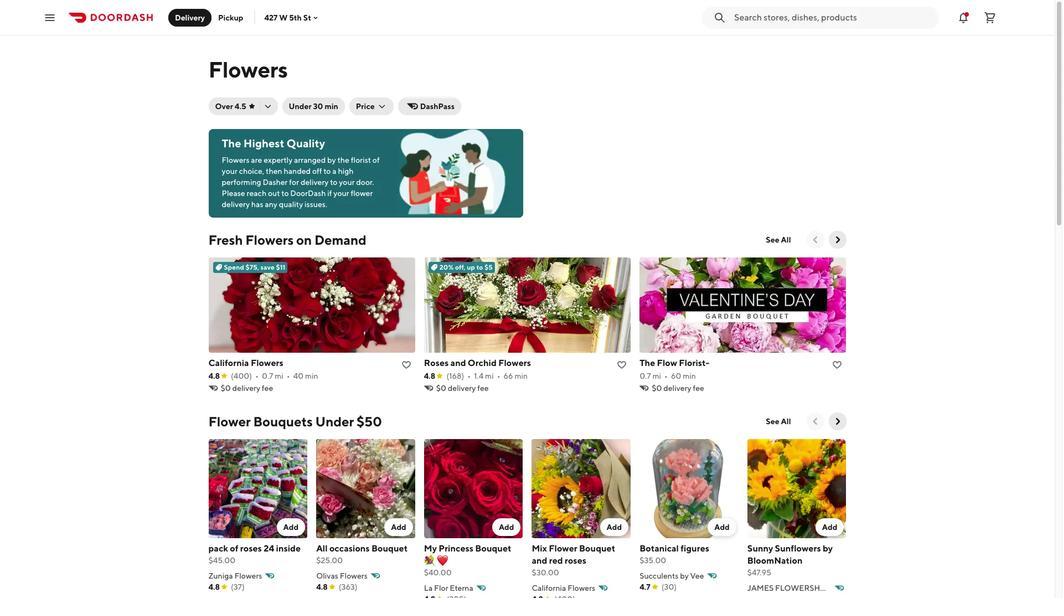 Task type: locate. For each thing, give the bounding box(es) containing it.
pickup button
[[212, 9, 250, 26]]

4.7
[[640, 583, 651, 592]]

1 fee from the left
[[262, 384, 273, 393]]

bouquet for my princess bouquet 💐 ❤️
[[476, 543, 512, 554]]

see all link left previous button of carousel icon
[[760, 231, 798, 249]]

0 horizontal spatial and
[[451, 358, 466, 368]]

the left flow
[[640, 358, 656, 368]]

to down a
[[330, 178, 338, 187]]

2 horizontal spatial $​0
[[652, 384, 662, 393]]

3 fee from the left
[[693, 384, 705, 393]]

1 vertical spatial roses
[[565, 556, 587, 566]]

fee down 1.4
[[478, 384, 489, 393]]

0 vertical spatial next button of carousel image
[[832, 234, 844, 245]]

see all left previous button of carousel icon
[[766, 235, 791, 244]]

of
[[373, 156, 380, 165], [230, 543, 239, 554]]

5 • from the left
[[665, 372, 668, 381]]

california flowers
[[209, 358, 284, 368], [532, 584, 596, 593]]

sunny
[[748, 543, 774, 554]]

Store search: begin typing to search for stores available on DoorDash text field
[[735, 11, 933, 24]]

dashpass button
[[398, 98, 462, 115]]

0.7 left 60
[[640, 372, 651, 381]]

botanical
[[640, 543, 679, 554]]

california
[[209, 358, 249, 368], [532, 584, 566, 593]]

flower up red
[[549, 543, 578, 554]]

florist-
[[679, 358, 710, 368]]

my
[[424, 543, 437, 554]]

of right florist
[[373, 156, 380, 165]]

flowers down the mix flower bouquet and red roses $30.00
[[568, 584, 596, 593]]

your right the if
[[334, 189, 349, 198]]

1 horizontal spatial 0.7
[[640, 372, 651, 381]]

mix
[[532, 543, 547, 554]]

see all link for demand
[[760, 231, 798, 249]]

under left 30
[[289, 102, 312, 111]]

$​0 delivery fee down (400)
[[221, 384, 273, 393]]

bouquet inside all occasions bouquet $25.00
[[372, 543, 408, 554]]

40
[[293, 372, 304, 381]]

next button of carousel image
[[832, 234, 844, 245], [832, 416, 844, 427]]

see all link
[[760, 231, 798, 249], [760, 413, 798, 431]]

bloomnation
[[748, 556, 803, 566]]

reach
[[247, 189, 267, 198]]

$47.95
[[748, 568, 772, 577]]

delivery down (400)
[[232, 384, 260, 393]]

0.7 right (400)
[[262, 372, 273, 381]]

the for the flow florist- 0.7 mi • 60 min
[[640, 358, 656, 368]]

(30)
[[662, 583, 677, 592]]

delivery for the flow florist-
[[664, 384, 692, 393]]

next button of carousel image right previous button of carousel icon
[[832, 234, 844, 245]]

4.8 for (37)
[[209, 583, 220, 592]]

of right pack
[[230, 543, 239, 554]]

0 vertical spatial by
[[327, 156, 336, 165]]

open menu image
[[43, 11, 57, 24]]

see left previous button of carousel icon
[[766, 235, 780, 244]]

fee
[[262, 384, 273, 393], [478, 384, 489, 393], [693, 384, 705, 393]]

5th
[[289, 13, 302, 22]]

mi down flow
[[653, 372, 662, 381]]

4.8 left (400)
[[209, 372, 220, 381]]

2 see from the top
[[766, 417, 780, 426]]

delivery down please
[[222, 200, 250, 209]]

1 see all link from the top
[[760, 231, 798, 249]]

a
[[333, 167, 337, 176]]

$​0 for california
[[221, 384, 231, 393]]

the highest quality
[[222, 137, 325, 150]]

all for $50
[[782, 417, 791, 426]]

pack
[[209, 543, 228, 554]]

all left previous button of carousel image
[[782, 417, 791, 426]]

0 vertical spatial see
[[766, 235, 780, 244]]

delivery down 60
[[664, 384, 692, 393]]

1 horizontal spatial of
[[373, 156, 380, 165]]

66
[[504, 372, 513, 381]]

fee down the florist-
[[693, 384, 705, 393]]

2 fee from the left
[[478, 384, 489, 393]]

bouquet
[[372, 543, 408, 554], [476, 543, 512, 554], [580, 543, 616, 554]]

1 horizontal spatial under
[[316, 414, 354, 429]]

over 4.5 button
[[209, 98, 278, 115]]

over 4.5
[[215, 102, 246, 111]]

see all for fresh flowers on demand
[[766, 235, 791, 244]]

0 horizontal spatial $​0
[[221, 384, 231, 393]]

1 vertical spatial california
[[532, 584, 566, 593]]

roses left 24
[[240, 543, 262, 554]]

previous button of carousel image
[[810, 416, 821, 427]]

0 horizontal spatial of
[[230, 543, 239, 554]]

occasions
[[330, 543, 370, 554]]

0 vertical spatial and
[[451, 358, 466, 368]]

if
[[328, 189, 332, 198]]

mi
[[275, 372, 284, 381], [485, 372, 494, 381], [653, 372, 662, 381]]

flowers up save
[[246, 232, 294, 248]]

flower
[[351, 189, 373, 198]]

1 vertical spatial see all
[[766, 417, 791, 426]]

see all left previous button of carousel image
[[766, 417, 791, 426]]

0 horizontal spatial by
[[327, 156, 336, 165]]

0 horizontal spatial roses
[[240, 543, 262, 554]]

2 bouquet from the left
[[476, 543, 512, 554]]

add for pack of roses 24 inside
[[283, 523, 299, 532]]

bouquet for all occasions bouquet
[[372, 543, 408, 554]]

roses
[[240, 543, 262, 554], [565, 556, 587, 566]]

the left highest
[[222, 137, 241, 150]]

min right 66
[[515, 372, 528, 381]]

4.8 for (400)
[[209, 372, 220, 381]]

6 add from the left
[[823, 523, 838, 532]]

delivery
[[175, 13, 205, 22]]

vee
[[691, 572, 705, 580]]

1 vertical spatial see all link
[[760, 413, 798, 431]]

mi for and
[[485, 372, 494, 381]]

1 horizontal spatial the
[[640, 358, 656, 368]]

mi left 40
[[275, 372, 284, 381]]

24
[[264, 543, 274, 554]]

1 vertical spatial next button of carousel image
[[832, 416, 844, 427]]

by left the vee
[[680, 572, 689, 580]]

bouquet inside the mix flower bouquet and red roses $30.00
[[580, 543, 616, 554]]

to
[[324, 167, 331, 176], [330, 178, 338, 187], [282, 189, 289, 198], [477, 263, 483, 271]]

see all for flower bouquets under $50
[[766, 417, 791, 426]]

1 vertical spatial the
[[640, 358, 656, 368]]

1 $​0 delivery fee from the left
[[221, 384, 273, 393]]

1 see from the top
[[766, 235, 780, 244]]

inside
[[276, 543, 301, 554]]

0 vertical spatial of
[[373, 156, 380, 165]]

flower bouquets under $50 link
[[209, 413, 382, 431]]

1 horizontal spatial and
[[532, 556, 548, 566]]

demand
[[315, 232, 367, 248]]

0 horizontal spatial flower
[[209, 414, 251, 429]]

0 horizontal spatial fee
[[262, 384, 273, 393]]

pickup
[[218, 13, 243, 22]]

1 vertical spatial all
[[782, 417, 791, 426]]

4.8 down zuniga
[[209, 583, 220, 592]]

see all link left previous button of carousel image
[[760, 413, 798, 431]]

0 horizontal spatial 0.7
[[262, 372, 273, 381]]

california flowers down $30.00
[[532, 584, 596, 593]]

of inside flowers are expertly arranged by the florist of your choice, then handed off to a high performing dasher for delivery to your door. please reach out to doordash if your flower delivery has any quality issues.
[[373, 156, 380, 165]]

min right 40
[[305, 372, 318, 381]]

1 bouquet from the left
[[372, 543, 408, 554]]

flower down (400)
[[209, 414, 251, 429]]

0 horizontal spatial mi
[[275, 372, 284, 381]]

2 next button of carousel image from the top
[[832, 416, 844, 427]]

0 horizontal spatial the
[[222, 137, 241, 150]]

1 horizontal spatial mi
[[485, 372, 494, 381]]

flowers up "over 4.5" "button"
[[209, 57, 288, 83]]

roses right red
[[565, 556, 587, 566]]

next button of carousel image right previous button of carousel image
[[832, 416, 844, 427]]

under 30 min button
[[282, 98, 345, 115]]

•
[[255, 372, 259, 381], [287, 372, 290, 381], [468, 372, 471, 381], [497, 372, 501, 381], [665, 372, 668, 381]]

5 add from the left
[[715, 523, 730, 532]]

0 vertical spatial flower
[[209, 414, 251, 429]]

0 horizontal spatial $​0 delivery fee
[[221, 384, 273, 393]]

roses and orchid flowers
[[424, 358, 531, 368]]

1 horizontal spatial roses
[[565, 556, 587, 566]]

0 vertical spatial all
[[782, 235, 791, 244]]

0 vertical spatial under
[[289, 102, 312, 111]]

$​0 delivery fee down 60
[[652, 384, 705, 393]]

all left previous button of carousel icon
[[782, 235, 791, 244]]

• inside the flow florist- 0.7 mi • 60 min
[[665, 372, 668, 381]]

to right the up
[[477, 263, 483, 271]]

min right 30
[[325, 102, 338, 111]]

1 horizontal spatial $​0 delivery fee
[[437, 384, 489, 393]]

flowers inside 'link'
[[246, 232, 294, 248]]

• left 1.4
[[468, 372, 471, 381]]

0 horizontal spatial california flowers
[[209, 358, 284, 368]]

all inside all occasions bouquet $25.00
[[316, 543, 328, 554]]

2 see all from the top
[[766, 417, 791, 426]]

flor
[[434, 584, 449, 593]]

0 horizontal spatial under
[[289, 102, 312, 111]]

0 horizontal spatial bouquet
[[372, 543, 408, 554]]

fee down • 0.7 mi • 40 min
[[262, 384, 273, 393]]

❤️
[[437, 556, 448, 566]]

1 vertical spatial under
[[316, 414, 354, 429]]

flower inside flower bouquets under $50 link
[[209, 414, 251, 429]]

min right 60
[[683, 372, 696, 381]]

add for all occasions bouquet
[[391, 523, 407, 532]]

1 horizontal spatial california flowers
[[532, 584, 596, 593]]

2 see all link from the top
[[760, 413, 798, 431]]

0 vertical spatial the
[[222, 137, 241, 150]]

your down high
[[339, 178, 355, 187]]

• left 40
[[287, 372, 290, 381]]

2 vertical spatial all
[[316, 543, 328, 554]]

2 add from the left
[[391, 523, 407, 532]]

1 horizontal spatial fee
[[478, 384, 489, 393]]

all
[[782, 235, 791, 244], [782, 417, 791, 426], [316, 543, 328, 554]]

1 vertical spatial flower
[[549, 543, 578, 554]]

$40.00
[[424, 568, 452, 577]]

3 $​0 delivery fee from the left
[[652, 384, 705, 393]]

doordash
[[291, 189, 326, 198]]

flowershop
[[776, 584, 833, 593]]

4.8 for (168)
[[424, 372, 436, 381]]

california flowers up (400)
[[209, 358, 284, 368]]

1 horizontal spatial flower
[[549, 543, 578, 554]]

0 vertical spatial see all link
[[760, 231, 798, 249]]

any
[[265, 200, 278, 209]]

4.8 for (363)
[[316, 583, 328, 592]]

1 $​0 from the left
[[221, 384, 231, 393]]

1 0.7 from the left
[[262, 372, 273, 381]]

issues.
[[305, 200, 328, 209]]

4.8 down olivas
[[316, 583, 328, 592]]

the flow florist- 0.7 mi • 60 min
[[640, 358, 710, 381]]

under left $50
[[316, 414, 354, 429]]

eterna
[[450, 584, 474, 593]]

1 horizontal spatial $​0
[[437, 384, 447, 393]]

1 horizontal spatial bouquet
[[476, 543, 512, 554]]

bouquet inside the my princess bouquet 💐 ❤️ $40.00
[[476, 543, 512, 554]]

2 horizontal spatial fee
[[693, 384, 705, 393]]

$​0 delivery fee down (168)
[[437, 384, 489, 393]]

1 vertical spatial of
[[230, 543, 239, 554]]

and down mix
[[532, 556, 548, 566]]

• right (400)
[[255, 372, 259, 381]]

sunny sunflowers by bloomnation $47.95
[[748, 543, 833, 577]]

red
[[549, 556, 563, 566]]

next button of carousel image for demand
[[832, 234, 844, 245]]

0 vertical spatial roses
[[240, 543, 262, 554]]

la flor eterna
[[424, 584, 474, 593]]

your up the performing
[[222, 167, 238, 176]]

3 mi from the left
[[653, 372, 662, 381]]

add
[[283, 523, 299, 532], [391, 523, 407, 532], [499, 523, 514, 532], [607, 523, 622, 532], [715, 523, 730, 532], [823, 523, 838, 532]]

by right the sunflowers
[[823, 543, 833, 554]]

see all
[[766, 235, 791, 244], [766, 417, 791, 426]]

next button of carousel image for $50
[[832, 416, 844, 427]]

by up a
[[327, 156, 336, 165]]

4.8 down roses
[[424, 372, 436, 381]]

1 horizontal spatial by
[[680, 572, 689, 580]]

2 vertical spatial by
[[680, 572, 689, 580]]

save
[[261, 263, 275, 271]]

and up (168)
[[451, 358, 466, 368]]

by
[[327, 156, 336, 165], [823, 543, 833, 554], [680, 572, 689, 580]]

see left previous button of carousel image
[[766, 417, 780, 426]]

see for flower bouquets under $50
[[766, 417, 780, 426]]

add button
[[277, 518, 305, 536], [277, 518, 305, 536], [385, 518, 413, 536], [385, 518, 413, 536], [493, 518, 521, 536], [600, 518, 629, 536], [708, 518, 737, 536], [708, 518, 737, 536], [816, 518, 845, 536], [816, 518, 845, 536]]

your
[[222, 167, 238, 176], [339, 178, 355, 187], [334, 189, 349, 198]]

• left 60
[[665, 372, 668, 381]]

• left 66
[[497, 372, 501, 381]]

the inside the flow florist- 0.7 mi • 60 min
[[640, 358, 656, 368]]

$​0 delivery fee for flowers
[[221, 384, 273, 393]]

0 vertical spatial your
[[222, 167, 238, 176]]

1 vertical spatial by
[[823, 543, 833, 554]]

2 $​0 delivery fee from the left
[[437, 384, 489, 393]]

1 add from the left
[[283, 523, 299, 532]]

under inside button
[[289, 102, 312, 111]]

0 horizontal spatial california
[[209, 358, 249, 368]]

2 0.7 from the left
[[640, 372, 651, 381]]

3 $​0 from the left
[[652, 384, 662, 393]]

under
[[289, 102, 312, 111], [316, 414, 354, 429]]

0 vertical spatial see all
[[766, 235, 791, 244]]

2 horizontal spatial by
[[823, 543, 833, 554]]

california up (400)
[[209, 358, 249, 368]]

1 next button of carousel image from the top
[[832, 234, 844, 245]]

4 add from the left
[[607, 523, 622, 532]]

3 bouquet from the left
[[580, 543, 616, 554]]

quality
[[287, 137, 325, 150]]

4 • from the left
[[497, 372, 501, 381]]

roses
[[424, 358, 449, 368]]

1 see all from the top
[[766, 235, 791, 244]]

delivery
[[301, 178, 329, 187], [222, 200, 250, 209], [232, 384, 260, 393], [448, 384, 476, 393], [664, 384, 692, 393]]

2 horizontal spatial $​0 delivery fee
[[652, 384, 705, 393]]

$11
[[276, 263, 286, 271]]

all up $25.00
[[316, 543, 328, 554]]

off
[[312, 167, 322, 176]]

roses inside "pack of roses 24 inside $45.00"
[[240, 543, 262, 554]]

flowers up choice,
[[222, 156, 250, 165]]

$​0 for roses
[[437, 384, 447, 393]]

2 mi from the left
[[485, 372, 494, 381]]

2 $​0 from the left
[[437, 384, 447, 393]]

2 horizontal spatial mi
[[653, 372, 662, 381]]

california down $30.00
[[532, 584, 566, 593]]

3 • from the left
[[468, 372, 471, 381]]

1 vertical spatial see
[[766, 417, 780, 426]]

1 mi from the left
[[275, 372, 284, 381]]

2 horizontal spatial bouquet
[[580, 543, 616, 554]]

mi right 1.4
[[485, 372, 494, 381]]

delivery down (168)
[[448, 384, 476, 393]]

1 vertical spatial and
[[532, 556, 548, 566]]



Task type: describe. For each thing, give the bounding box(es) containing it.
performing
[[222, 178, 261, 187]]

roses inside the mix flower bouquet and red roses $30.00
[[565, 556, 587, 566]]

florist
[[351, 156, 371, 165]]

• 1.4 mi • 66 min
[[468, 372, 528, 381]]

$45.00
[[209, 556, 236, 565]]

delivery for california flowers
[[232, 384, 260, 393]]

0 vertical spatial california flowers
[[209, 358, 284, 368]]

flower inside the mix flower bouquet and red roses $30.00
[[549, 543, 578, 554]]

out
[[268, 189, 280, 198]]

flowers up • 0.7 mi • 40 min
[[251, 358, 284, 368]]

20% off, up to $5
[[440, 263, 493, 271]]

20%
[[440, 263, 454, 271]]

all for demand
[[782, 235, 791, 244]]

then
[[266, 167, 282, 176]]

botanical figures $35.00
[[640, 543, 710, 565]]

delivery for roses and orchid flowers
[[448, 384, 476, 393]]

off,
[[455, 263, 466, 271]]

under 30 min
[[289, 102, 338, 111]]

mi for flowers
[[275, 372, 284, 381]]

and inside the mix flower bouquet and red roses $30.00
[[532, 556, 548, 566]]

add for botanical figures
[[715, 523, 730, 532]]

expertly
[[264, 156, 293, 165]]

(363)
[[339, 583, 358, 592]]

$25.00
[[316, 556, 343, 565]]

0.7 inside the flow florist- 0.7 mi • 60 min
[[640, 372, 651, 381]]

bouquets
[[253, 414, 313, 429]]

mix flower bouquet and red roses $30.00
[[532, 543, 616, 577]]

427
[[265, 13, 278, 22]]

high
[[338, 167, 354, 176]]

the
[[338, 156, 350, 165]]

(168)
[[447, 372, 464, 381]]

1 vertical spatial your
[[339, 178, 355, 187]]

pack of roses 24 inside $45.00
[[209, 543, 301, 565]]

figures
[[681, 543, 710, 554]]

for
[[289, 178, 299, 187]]

olivas
[[316, 572, 338, 580]]

highest
[[244, 137, 285, 150]]

to right 'out'
[[282, 189, 289, 198]]

fresh
[[209, 232, 243, 248]]

flowers up 66
[[499, 358, 531, 368]]

flower bouquets under $50
[[209, 414, 382, 429]]

olivas flowers
[[316, 572, 368, 580]]

flowers inside flowers are expertly arranged by the florist of your choice, then handed off to a high performing dasher for delivery to your door. please reach out to doordash if your flower delivery has any quality issues.
[[222, 156, 250, 165]]

💐
[[424, 556, 435, 566]]

zuniga
[[209, 572, 233, 580]]

to left a
[[324, 167, 331, 176]]

1 horizontal spatial california
[[532, 584, 566, 593]]

mi inside the flow florist- 0.7 mi • 60 min
[[653, 372, 662, 381]]

$75,
[[246, 263, 259, 271]]

please
[[222, 189, 245, 198]]

are
[[251, 156, 262, 165]]

by inside sunny sunflowers by bloomnation $47.95
[[823, 543, 833, 554]]

flowers up "(37)"
[[235, 572, 262, 580]]

flowers are expertly arranged by the florist of your choice, then handed off to a high performing dasher for delivery to your door. please reach out to doordash if your flower delivery has any quality issues.
[[222, 156, 380, 209]]

(37)
[[231, 583, 245, 592]]

add for sunny sunflowers by bloomnation
[[823, 523, 838, 532]]

dasher
[[263, 178, 288, 187]]

$​0 delivery fee for and
[[437, 384, 489, 393]]

1.4
[[474, 372, 484, 381]]

over
[[215, 102, 233, 111]]

(400)
[[231, 372, 252, 381]]

succulents
[[640, 572, 679, 580]]

$50
[[357, 414, 382, 429]]

4.5
[[235, 102, 246, 111]]

princess
[[439, 543, 474, 554]]

• 0.7 mi • 40 min
[[255, 372, 318, 381]]

min inside the flow florist- 0.7 mi • 60 min
[[683, 372, 696, 381]]

notification bell image
[[957, 11, 971, 24]]

1 vertical spatial california flowers
[[532, 584, 596, 593]]

on
[[296, 232, 312, 248]]

0 items, open order cart image
[[984, 11, 997, 24]]

handed
[[284, 167, 311, 176]]

1 • from the left
[[255, 372, 259, 381]]

min inside button
[[325, 102, 338, 111]]

60
[[671, 372, 682, 381]]

30
[[313, 102, 323, 111]]

3 add from the left
[[499, 523, 514, 532]]

door.
[[356, 178, 374, 187]]

price
[[356, 102, 375, 111]]

price button
[[350, 98, 394, 115]]

the for the highest quality
[[222, 137, 241, 150]]

$30.00
[[532, 568, 559, 577]]

st
[[304, 13, 311, 22]]

see for fresh flowers on demand
[[766, 235, 780, 244]]

of inside "pack of roses 24 inside $45.00"
[[230, 543, 239, 554]]

2 vertical spatial your
[[334, 189, 349, 198]]

sunflowers
[[775, 543, 822, 554]]

la
[[424, 584, 433, 593]]

zuniga flowers
[[209, 572, 262, 580]]

james flowershop
[[748, 584, 833, 593]]

choice,
[[239, 167, 264, 176]]

dashpass
[[420, 102, 455, 111]]

quality
[[279, 200, 303, 209]]

$35.00
[[640, 556, 667, 565]]

fee for flowers
[[262, 384, 273, 393]]

delivery down the off in the left of the page
[[301, 178, 329, 187]]

james
[[748, 584, 774, 593]]

arranged
[[294, 156, 326, 165]]

flow
[[657, 358, 678, 368]]

spend $75, save $11
[[224, 263, 286, 271]]

bouquet for mix flower bouquet and red roses
[[580, 543, 616, 554]]

w
[[279, 13, 288, 22]]

0 vertical spatial california
[[209, 358, 249, 368]]

by inside flowers are expertly arranged by the florist of your choice, then handed off to a high performing dasher for delivery to your door. please reach out to doordash if your flower delivery has any quality issues.
[[327, 156, 336, 165]]

flowers up (363)
[[340, 572, 368, 580]]

see all link for $50
[[760, 413, 798, 431]]

has
[[251, 200, 263, 209]]

previous button of carousel image
[[810, 234, 821, 245]]

all occasions bouquet $25.00
[[316, 543, 408, 565]]

fee for and
[[478, 384, 489, 393]]

427 w 5th st
[[265, 13, 311, 22]]

2 • from the left
[[287, 372, 290, 381]]



Task type: vqa. For each thing, say whether or not it's contained in the screenshot.


